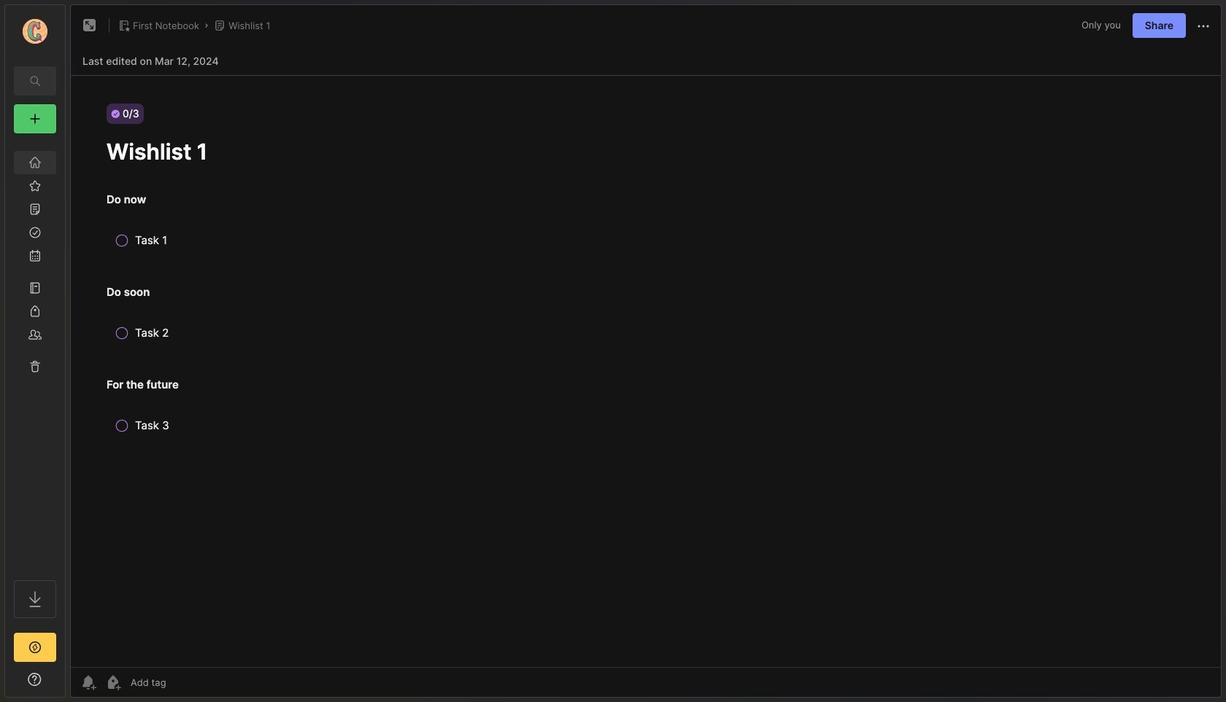 Task type: vqa. For each thing, say whether or not it's contained in the screenshot.
'Add tag' field
yes



Task type: describe. For each thing, give the bounding box(es) containing it.
account image
[[23, 19, 47, 44]]

WHAT'S NEW field
[[5, 669, 65, 692]]

expand note image
[[81, 17, 99, 34]]

tree inside main element
[[5, 142, 65, 568]]

More actions field
[[1195, 16, 1212, 35]]

edit search image
[[26, 72, 44, 90]]

add tag image
[[104, 674, 122, 692]]

note window element
[[70, 4, 1222, 702]]

main element
[[0, 0, 70, 703]]



Task type: locate. For each thing, give the bounding box(es) containing it.
tree
[[5, 142, 65, 568]]

home image
[[28, 155, 42, 170]]

upgrade image
[[26, 639, 44, 657]]

more actions image
[[1195, 17, 1212, 35]]

Note Editor text field
[[71, 75, 1221, 668]]

click to expand image
[[64, 676, 75, 693]]

add a reminder image
[[80, 674, 97, 692]]

Add tag field
[[129, 677, 239, 690]]

Account field
[[5, 17, 65, 46]]



